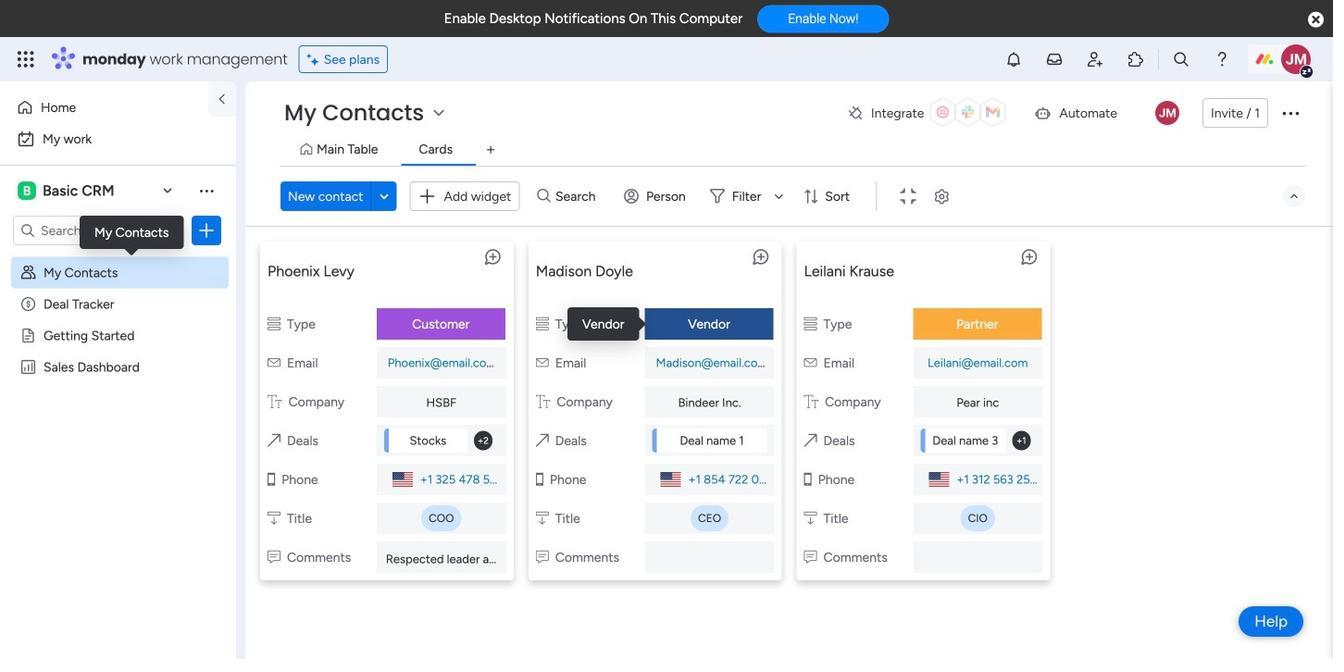 Task type: describe. For each thing, give the bounding box(es) containing it.
workspace selection element
[[18, 180, 117, 202]]

notifications image
[[1005, 50, 1024, 69]]

help image
[[1213, 50, 1232, 69]]

0 vertical spatial option
[[11, 93, 197, 122]]

collapse image
[[1288, 189, 1302, 204]]

Search field
[[551, 183, 607, 209]]

0 horizontal spatial jeremy miller image
[[1156, 101, 1180, 125]]

workspace options image
[[197, 181, 216, 200]]

dapulse text column image
[[536, 394, 551, 410]]

v2 small long text column image for second v2 status outline icon's small dropdown column outline icon
[[536, 550, 549, 566]]

see plans image
[[307, 49, 324, 70]]

select product image
[[17, 50, 35, 69]]

2 v2 status outline image from the left
[[536, 316, 549, 332]]

monday marketplace image
[[1127, 50, 1146, 69]]

invite members image
[[1087, 50, 1105, 69]]

dapulse text column image for the v2 email column icon related to v2 status outline image
[[805, 394, 819, 410]]

2 vertical spatial option
[[0, 256, 236, 260]]

small dropdown column outline image for v2 status outline image
[[805, 511, 817, 527]]

v2 email column image for second v2 status outline icon
[[536, 355, 549, 371]]

v2 board relation small image for v2 mobile phone image
[[268, 433, 281, 449]]

v2 mobile phone image for small dropdown column outline icon corresponding to v2 status outline image
[[805, 472, 812, 488]]

workspace image
[[18, 181, 36, 201]]

v2 board relation small image for small dropdown column outline icon corresponding to v2 status outline image v2 mobile phone icon
[[805, 433, 818, 449]]



Task type: locate. For each thing, give the bounding box(es) containing it.
2 dapulse text column image from the left
[[805, 394, 819, 410]]

small dropdown column outline image for second v2 status outline icon
[[536, 511, 549, 527]]

1 horizontal spatial v2 status outline image
[[536, 316, 549, 332]]

1 horizontal spatial v2 mobile phone image
[[805, 472, 812, 488]]

3 v2 email column image from the left
[[805, 355, 817, 371]]

v2 board relation small image
[[536, 433, 549, 449]]

dapulse text column image down v2 status outline image
[[805, 394, 819, 410]]

v2 small long text column image
[[536, 550, 549, 566], [805, 550, 817, 566]]

2 small dropdown column outline image from the left
[[536, 511, 549, 527]]

1 v2 board relation small image from the left
[[268, 433, 281, 449]]

1 v2 email column image from the left
[[268, 355, 281, 371]]

1 horizontal spatial v2 small long text column image
[[805, 550, 817, 566]]

1 v2 status outline image from the left
[[268, 316, 281, 332]]

1 small dropdown column outline image from the left
[[268, 511, 281, 527]]

options image
[[197, 221, 216, 240]]

angle down image
[[380, 189, 389, 203]]

2 v2 small long text column image from the left
[[805, 550, 817, 566]]

0 horizontal spatial v2 status outline image
[[268, 316, 281, 332]]

v2 status outline image
[[268, 316, 281, 332], [536, 316, 549, 332]]

0 horizontal spatial v2 email column image
[[268, 355, 281, 371]]

v2 search image
[[538, 186, 551, 207]]

public dashboard image
[[19, 358, 37, 376]]

dapulse close image
[[1309, 11, 1325, 30]]

add view image
[[487, 143, 495, 157]]

options image
[[1280, 102, 1302, 124]]

2 v2 mobile phone image from the left
[[805, 472, 812, 488]]

tab list
[[281, 135, 1306, 166]]

v2 mobile phone image
[[536, 472, 544, 488], [805, 472, 812, 488]]

dapulse text column image up v2 mobile phone image
[[268, 394, 282, 410]]

0 horizontal spatial dapulse text column image
[[268, 394, 282, 410]]

arrow down image
[[768, 185, 790, 207]]

dapulse text column image for the v2 email column icon corresponding to 1st v2 status outline icon
[[268, 394, 282, 410]]

row group
[[253, 234, 1326, 596]]

2 v2 email column image from the left
[[536, 355, 549, 371]]

search everything image
[[1173, 50, 1191, 69]]

1 horizontal spatial jeremy miller image
[[1282, 44, 1312, 74]]

v2 status outline image
[[805, 316, 817, 332]]

update feed image
[[1046, 50, 1064, 69]]

1 dapulse text column image from the left
[[268, 394, 282, 410]]

jeremy miller image
[[1282, 44, 1312, 74], [1156, 101, 1180, 125]]

1 vertical spatial option
[[11, 124, 225, 154]]

v2 mobile phone image
[[268, 472, 275, 488]]

1 horizontal spatial v2 email column image
[[536, 355, 549, 371]]

1 v2 small long text column image from the left
[[536, 550, 549, 566]]

1 horizontal spatial small dropdown column outline image
[[536, 511, 549, 527]]

3 small dropdown column outline image from the left
[[805, 511, 817, 527]]

1 v2 mobile phone image from the left
[[536, 472, 544, 488]]

dapulse text column image
[[268, 394, 282, 410], [805, 394, 819, 410]]

jeremy miller image down search everything icon at the top right
[[1156, 101, 1180, 125]]

1 horizontal spatial v2 board relation small image
[[805, 433, 818, 449]]

1 horizontal spatial dapulse text column image
[[805, 394, 819, 410]]

v2 board relation small image
[[268, 433, 281, 449], [805, 433, 818, 449]]

1 vertical spatial jeremy miller image
[[1156, 101, 1180, 125]]

0 vertical spatial jeremy miller image
[[1282, 44, 1312, 74]]

option
[[11, 93, 197, 122], [11, 124, 225, 154], [0, 256, 236, 260]]

small dropdown column outline image
[[268, 511, 281, 527], [536, 511, 549, 527], [805, 511, 817, 527]]

v2 mobile phone image for second v2 status outline icon's small dropdown column outline icon
[[536, 472, 544, 488]]

0 horizontal spatial v2 board relation small image
[[268, 433, 281, 449]]

v2 email column image for v2 status outline image
[[805, 355, 817, 371]]

small dropdown column outline image for 1st v2 status outline icon
[[268, 511, 281, 527]]

2 v2 board relation small image from the left
[[805, 433, 818, 449]]

public board image
[[19, 327, 37, 345]]

0 horizontal spatial small dropdown column outline image
[[268, 511, 281, 527]]

0 horizontal spatial v2 mobile phone image
[[536, 472, 544, 488]]

2 horizontal spatial small dropdown column outline image
[[805, 511, 817, 527]]

v2 small long text column image
[[268, 550, 281, 566]]

Search in workspace field
[[39, 220, 155, 241]]

2 horizontal spatial v2 email column image
[[805, 355, 817, 371]]

v2 small long text column image for small dropdown column outline icon corresponding to v2 status outline image
[[805, 550, 817, 566]]

0 horizontal spatial v2 small long text column image
[[536, 550, 549, 566]]

list box
[[0, 253, 236, 633]]

tab
[[476, 135, 506, 165]]

jeremy miller image down dapulse close icon
[[1282, 44, 1312, 74]]

v2 email column image
[[268, 355, 281, 371], [536, 355, 549, 371], [805, 355, 817, 371]]

v2 email column image for 1st v2 status outline icon
[[268, 355, 281, 371]]



Task type: vqa. For each thing, say whether or not it's contained in the screenshot.
The Public Board image at the left of page
yes



